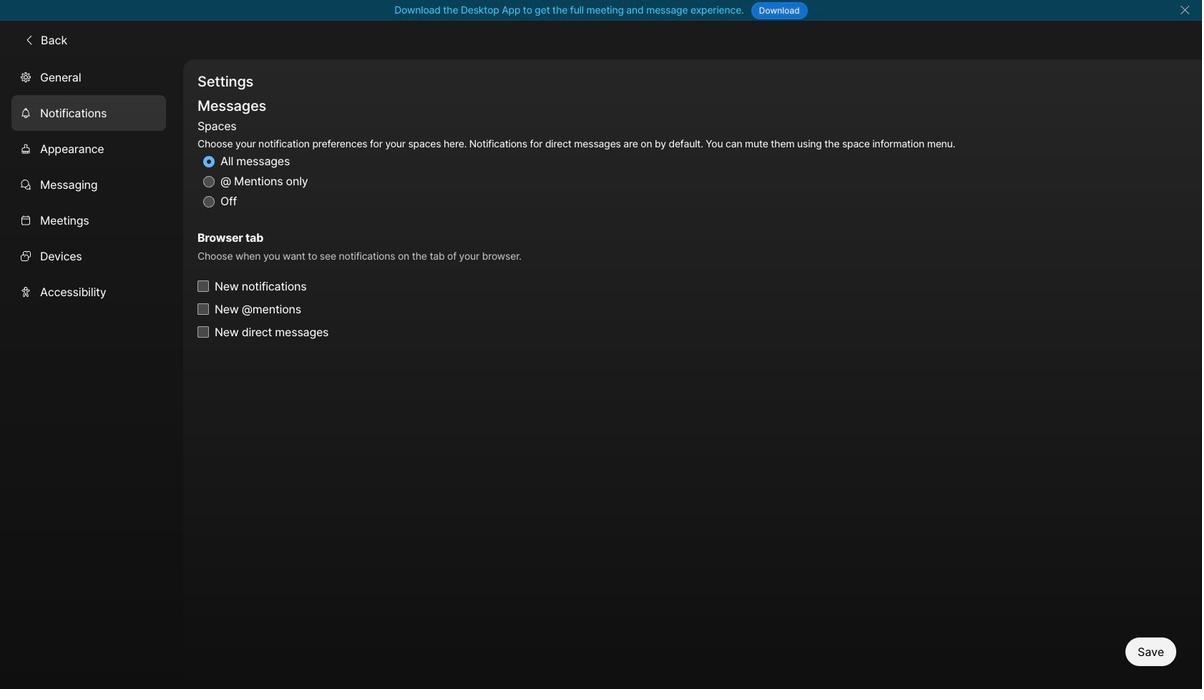 Task type: vqa. For each thing, say whether or not it's contained in the screenshot.
New messages image
no



Task type: describe. For each thing, give the bounding box(es) containing it.
notifications tab
[[11, 95, 166, 131]]

settings navigation
[[0, 59, 183, 689]]

meetings tab
[[11, 202, 166, 238]]

@ Mentions only radio
[[203, 176, 215, 188]]

accessibility tab
[[11, 274, 166, 310]]

All messages radio
[[203, 156, 215, 168]]

devices tab
[[11, 238, 166, 274]]

appearance tab
[[11, 131, 166, 167]]

cancel_16 image
[[1180, 4, 1191, 16]]



Task type: locate. For each thing, give the bounding box(es) containing it.
Off radio
[[203, 196, 215, 208]]

messaging tab
[[11, 167, 166, 202]]

option group
[[198, 116, 956, 212]]

general tab
[[11, 59, 166, 95]]



